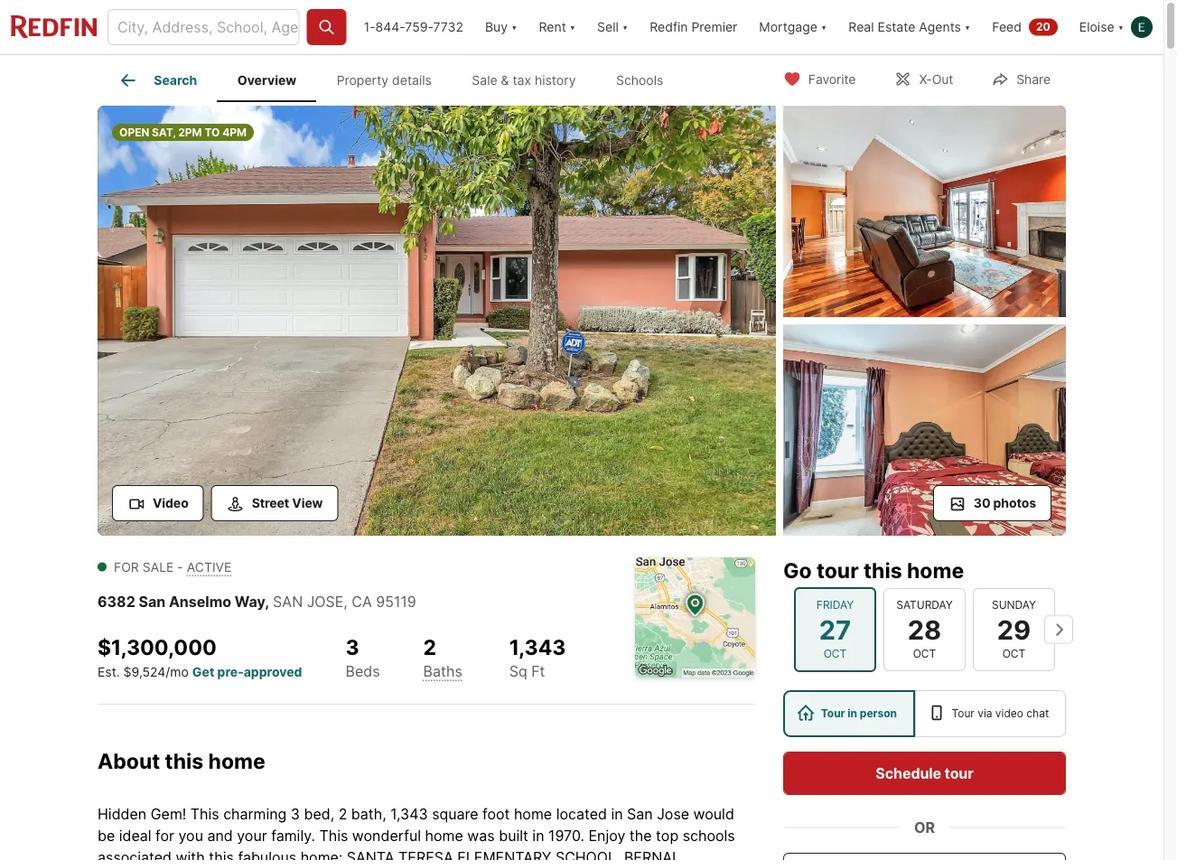 Task type: describe. For each thing, give the bounding box(es) containing it.
sq
[[509, 662, 527, 680]]

3 inside hidden gem! this charming 3 bed, 2 bath, 1,343 square foot home located in san jose would be ideal for you and your family. this wonderful home was built in 1970. enjoy the top schools associated with this fabulous home: santa teresa elementary school, bern
[[291, 805, 300, 823]]

$9,524
[[123, 664, 166, 679]]

▾ for mortgage ▾
[[821, 19, 827, 35]]

foot
[[483, 805, 510, 823]]

▾ for sell ▾
[[622, 19, 628, 35]]

sale & tax history tab
[[452, 59, 596, 102]]

▾ for rent ▾
[[570, 19, 576, 35]]

1-
[[364, 19, 376, 35]]

eloise
[[1080, 19, 1115, 35]]

real estate agents ▾
[[849, 19, 971, 35]]

759-
[[405, 19, 433, 35]]

2 , from the left
[[344, 593, 348, 610]]

associated
[[98, 849, 172, 860]]

next image
[[1045, 615, 1074, 644]]

rent
[[539, 19, 566, 35]]

x-out
[[919, 72, 954, 87]]

0 horizontal spatial this
[[165, 748, 204, 774]]

home up built
[[514, 805, 552, 823]]

favorite button
[[768, 60, 872, 97]]

1-844-759-7732
[[364, 19, 464, 35]]

▾ inside real estate agents ▾ link
[[965, 19, 971, 35]]

charming
[[223, 805, 287, 823]]

bed,
[[304, 805, 335, 823]]

jose
[[307, 593, 344, 610]]

pre-
[[217, 664, 244, 679]]

teresa
[[399, 849, 453, 860]]

friday
[[817, 598, 854, 612]]

▾ for buy ▾
[[511, 19, 517, 35]]

tour via video chat
[[952, 707, 1049, 720]]

rent ▾ button
[[528, 0, 587, 54]]

2 vertical spatial in
[[533, 827, 544, 845]]

the
[[630, 827, 652, 845]]

$1,300,000 est. $9,524 /mo get pre-approved
[[98, 634, 302, 679]]

tab list containing search
[[98, 55, 698, 102]]

3 beds
[[346, 634, 380, 680]]

redfin
[[650, 19, 688, 35]]

map entry image
[[635, 558, 755, 678]]

2 inside 2 baths
[[423, 634, 436, 660]]

property details tab
[[317, 59, 452, 102]]

3 inside 3 beds
[[346, 634, 359, 660]]

san inside hidden gem! this charming 3 bed, 2 bath, 1,343 square foot home located in san jose would be ideal for you and your family. this wonderful home was built in 1970. enjoy the top schools associated with this fabulous home: santa teresa elementary school, bern
[[627, 805, 653, 823]]

details
[[392, 73, 432, 88]]

for
[[156, 827, 174, 845]]

chat
[[1027, 707, 1049, 720]]

go
[[783, 558, 812, 583]]

tour in person
[[821, 707, 897, 720]]

real estate agents ▾ button
[[838, 0, 982, 54]]

premier
[[692, 19, 738, 35]]

person
[[860, 707, 897, 720]]

tour for go
[[817, 558, 859, 583]]

schedule
[[876, 765, 942, 782]]

City, Address, School, Agent, ZIP search field
[[108, 9, 299, 45]]

6382 san anselmo way , san jose , ca 95119
[[98, 593, 416, 610]]

1 horizontal spatial in
[[611, 805, 623, 823]]

home:
[[301, 849, 343, 860]]

0 vertical spatial san
[[139, 593, 166, 610]]

ideal
[[119, 827, 151, 845]]

schedule tour
[[876, 765, 974, 782]]

jose
[[657, 805, 690, 823]]

view
[[292, 495, 323, 511]]

0 vertical spatial this
[[864, 558, 902, 583]]

share
[[1017, 72, 1051, 87]]

wonderful
[[352, 827, 421, 845]]

anselmo
[[169, 593, 231, 610]]

you
[[178, 827, 203, 845]]

get
[[192, 664, 214, 679]]

1-844-759-7732 link
[[364, 19, 464, 35]]

active
[[187, 559, 232, 575]]

bath,
[[351, 805, 387, 823]]

submit search image
[[317, 18, 336, 36]]

x-out button
[[879, 60, 969, 97]]

6382
[[98, 593, 135, 610]]

overview tab
[[217, 59, 317, 102]]

about this home
[[98, 748, 265, 774]]

or
[[915, 819, 935, 836]]

rent ▾
[[539, 19, 576, 35]]

street
[[252, 495, 289, 511]]

1970.
[[549, 827, 585, 845]]

oct for 27
[[824, 647, 847, 661]]

sale & tax history
[[472, 73, 576, 88]]

with
[[176, 849, 205, 860]]

video button
[[112, 485, 204, 521]]

your
[[237, 827, 267, 845]]

tax
[[513, 73, 531, 88]]

about
[[98, 748, 160, 774]]

$1,300,000
[[98, 634, 217, 660]]

tour for tour in person
[[821, 707, 845, 720]]

approved
[[244, 664, 302, 679]]

sale
[[143, 559, 174, 575]]

elementary
[[457, 849, 552, 860]]

user photo image
[[1131, 16, 1153, 38]]

home up charming
[[208, 748, 265, 774]]

-
[[177, 559, 183, 575]]

▾ for eloise ▾
[[1118, 19, 1124, 35]]

sell ▾ button
[[587, 0, 639, 54]]

844-
[[376, 19, 405, 35]]

oct for 28
[[913, 647, 936, 661]]

beds
[[346, 662, 380, 680]]

0 vertical spatial this
[[190, 805, 219, 823]]

redfin premier button
[[639, 0, 749, 54]]

30 photos button
[[933, 485, 1052, 521]]

for sale - active
[[114, 559, 232, 575]]

to
[[205, 126, 220, 139]]

sunday
[[992, 598, 1037, 612]]

built
[[499, 827, 529, 845]]

2pm
[[178, 126, 202, 139]]



Task type: locate. For each thing, give the bounding box(es) containing it.
search link
[[118, 70, 197, 91]]

mortgage ▾ button
[[759, 0, 827, 54]]

28
[[908, 614, 942, 645]]

fabulous
[[238, 849, 297, 860]]

0 horizontal spatial tour
[[821, 707, 845, 720]]

1 vertical spatial san
[[627, 805, 653, 823]]

0 vertical spatial 1,343
[[509, 634, 566, 660]]

oct down the 28 at the right of the page
[[913, 647, 936, 661]]

active link
[[187, 559, 232, 575]]

tour inside option
[[821, 707, 845, 720]]

open sat, 2pm to 4pm link
[[98, 106, 776, 539]]

overview
[[237, 73, 297, 88]]

home up saturday
[[907, 558, 964, 583]]

was
[[467, 827, 495, 845]]

2 vertical spatial this
[[209, 849, 234, 860]]

1 tour from the left
[[821, 707, 845, 720]]

oct inside saturday 28 oct
[[913, 647, 936, 661]]

friday 27 oct
[[817, 598, 854, 661]]

▾ inside rent ▾ dropdown button
[[570, 19, 576, 35]]

1 vertical spatial 1,343
[[391, 805, 428, 823]]

▾ left user photo
[[1118, 19, 1124, 35]]

0 vertical spatial in
[[848, 707, 858, 720]]

photos
[[994, 495, 1037, 511]]

search
[[154, 73, 197, 88]]

None button
[[794, 587, 877, 672], [884, 588, 966, 671], [973, 588, 1056, 671], [794, 587, 877, 672], [884, 588, 966, 671], [973, 588, 1056, 671]]

schools
[[616, 73, 664, 88]]

san up the
[[627, 805, 653, 823]]

2 horizontal spatial in
[[848, 707, 858, 720]]

0 horizontal spatial 1,343
[[391, 805, 428, 823]]

, left 'san'
[[265, 593, 269, 610]]

sunday 29 oct
[[992, 598, 1037, 661]]

oct down "29"
[[1003, 647, 1026, 661]]

1 horizontal spatial tour
[[952, 707, 975, 720]]

via
[[978, 707, 993, 720]]

1,343
[[509, 634, 566, 660], [391, 805, 428, 823]]

tour
[[817, 558, 859, 583], [945, 765, 974, 782]]

be
[[98, 827, 115, 845]]

tour in person option
[[783, 690, 915, 737]]

this up you
[[190, 805, 219, 823]]

&
[[501, 73, 509, 88]]

0 horizontal spatial san
[[139, 593, 166, 610]]

tour right schedule
[[945, 765, 974, 782]]

hidden gem! this charming 3 bed, 2 bath, 1,343 square foot home located in san jose would be ideal for you and your family. this wonderful home was built in 1970. enjoy the top schools associated with this fabulous home: santa teresa elementary school, bern
[[98, 805, 750, 860]]

rent ▾ button
[[539, 0, 576, 54]]

est.
[[98, 664, 120, 679]]

school,
[[556, 849, 620, 860]]

2 oct from the left
[[913, 647, 936, 661]]

2 up the baths
[[423, 634, 436, 660]]

5 ▾ from the left
[[965, 19, 971, 35]]

for
[[114, 559, 139, 575]]

1 horizontal spatial ,
[[344, 593, 348, 610]]

1 ▾ from the left
[[511, 19, 517, 35]]

san down 'sale'
[[139, 593, 166, 610]]

1 horizontal spatial this
[[319, 827, 348, 845]]

1 horizontal spatial tour
[[945, 765, 974, 782]]

buy ▾
[[485, 19, 517, 35]]

1 oct from the left
[[824, 647, 847, 661]]

1 horizontal spatial 3
[[346, 634, 359, 660]]

this
[[864, 558, 902, 583], [165, 748, 204, 774], [209, 849, 234, 860]]

▾ right rent
[[570, 19, 576, 35]]

buy ▾ button
[[485, 0, 517, 54]]

oct inside sunday 29 oct
[[1003, 647, 1026, 661]]

out
[[932, 72, 954, 87]]

30
[[974, 495, 991, 511]]

san
[[139, 593, 166, 610], [627, 805, 653, 823]]

0 vertical spatial 3
[[346, 634, 359, 660]]

tour inside button
[[945, 765, 974, 782]]

redfin premier
[[650, 19, 738, 35]]

2 inside hidden gem! this charming 3 bed, 2 bath, 1,343 square foot home located in san jose would be ideal for you and your family. this wonderful home was built in 1970. enjoy the top schools associated with this fabulous home: santa teresa elementary school, bern
[[339, 805, 347, 823]]

1 vertical spatial this
[[165, 748, 204, 774]]

0 horizontal spatial tour
[[817, 558, 859, 583]]

tour left person
[[821, 707, 845, 720]]

tour up friday on the bottom right of the page
[[817, 558, 859, 583]]

0 horizontal spatial in
[[533, 827, 544, 845]]

oct inside friday 27 oct
[[824, 647, 847, 661]]

1 horizontal spatial san
[[627, 805, 653, 823]]

tour for tour via video chat
[[952, 707, 975, 720]]

in right built
[[533, 827, 544, 845]]

sell
[[597, 19, 619, 35]]

1 horizontal spatial oct
[[913, 647, 936, 661]]

gem!
[[151, 805, 186, 823]]

0 horizontal spatial this
[[190, 805, 219, 823]]

this inside hidden gem! this charming 3 bed, 2 bath, 1,343 square foot home located in san jose would be ideal for you and your family. this wonderful home was built in 1970. enjoy the top schools associated with this fabulous home: santa teresa elementary school, bern
[[209, 849, 234, 860]]

this up saturday
[[864, 558, 902, 583]]

2 ▾ from the left
[[570, 19, 576, 35]]

schools tab
[[596, 59, 684, 102]]

in left person
[[848, 707, 858, 720]]

0 horizontal spatial ,
[[265, 593, 269, 610]]

eloise ▾
[[1080, 19, 1124, 35]]

20
[[1036, 20, 1051, 33]]

in up enjoy
[[611, 805, 623, 823]]

square
[[432, 805, 479, 823]]

/mo
[[166, 664, 189, 679]]

ca
[[352, 593, 372, 610]]

▾ inside sell ▾ dropdown button
[[622, 19, 628, 35]]

way
[[235, 593, 265, 610]]

enjoy
[[589, 827, 626, 845]]

0 horizontal spatial 3
[[291, 805, 300, 823]]

27
[[819, 614, 852, 645]]

2 right bed,
[[339, 805, 347, 823]]

, left 'ca'
[[344, 593, 348, 610]]

go tour this home
[[783, 558, 964, 583]]

schedule tour button
[[783, 752, 1066, 795]]

favorite
[[809, 72, 856, 87]]

list box containing tour in person
[[783, 690, 1066, 737]]

1 vertical spatial 3
[[291, 805, 300, 823]]

oct down 27
[[824, 647, 847, 661]]

6 ▾ from the left
[[1118, 19, 1124, 35]]

1 horizontal spatial 2
[[423, 634, 436, 660]]

santa
[[347, 849, 395, 860]]

tour for schedule
[[945, 765, 974, 782]]

1 vertical spatial in
[[611, 805, 623, 823]]

1 horizontal spatial this
[[209, 849, 234, 860]]

3 up beds
[[346, 634, 359, 660]]

1 vertical spatial this
[[319, 827, 348, 845]]

baths
[[423, 662, 462, 680]]

7732
[[433, 19, 464, 35]]

2 horizontal spatial this
[[864, 558, 902, 583]]

1 , from the left
[[265, 593, 269, 610]]

x-
[[919, 72, 932, 87]]

agents
[[919, 19, 961, 35]]

tour left via
[[952, 707, 975, 720]]

6382 san anselmo way, san jose, ca 95119 image
[[98, 106, 776, 536], [783, 106, 1066, 317], [783, 324, 1066, 536]]

1 vertical spatial 2
[[339, 805, 347, 823]]

property
[[337, 73, 389, 88]]

saturday 28 oct
[[897, 598, 953, 661]]

in
[[848, 707, 858, 720], [611, 805, 623, 823], [533, 827, 544, 845]]

tour via video chat option
[[915, 690, 1066, 737]]

sell ▾ button
[[597, 0, 628, 54]]

oct for 29
[[1003, 647, 1026, 661]]

3 oct from the left
[[1003, 647, 1026, 661]]

get pre-approved link
[[192, 664, 302, 679]]

mortgage ▾ button
[[749, 0, 838, 54]]

list box
[[783, 690, 1066, 737]]

▾ right agents
[[965, 19, 971, 35]]

tab list
[[98, 55, 698, 102]]

this down and
[[209, 849, 234, 860]]

1 vertical spatial tour
[[945, 765, 974, 782]]

ft
[[532, 662, 545, 680]]

san
[[273, 593, 303, 610]]

3
[[346, 634, 359, 660], [291, 805, 300, 823]]

schools
[[683, 827, 735, 845]]

3 up family.
[[291, 805, 300, 823]]

30 photos
[[974, 495, 1037, 511]]

▾ right "sell"
[[622, 19, 628, 35]]

share button
[[976, 60, 1066, 97]]

2 baths
[[423, 634, 462, 680]]

this
[[190, 805, 219, 823], [319, 827, 348, 845]]

and
[[207, 827, 233, 845]]

home down square
[[425, 827, 463, 845]]

open
[[119, 126, 149, 139]]

▾ inside mortgage ▾ dropdown button
[[821, 19, 827, 35]]

▾ inside buy ▾ dropdown button
[[511, 19, 517, 35]]

baths link
[[423, 662, 462, 680]]

in inside option
[[848, 707, 858, 720]]

mortgage ▾
[[759, 19, 827, 35]]

▾ right buy
[[511, 19, 517, 35]]

2 tour from the left
[[952, 707, 975, 720]]

0 horizontal spatial 2
[[339, 805, 347, 823]]

property details
[[337, 73, 432, 88]]

1,343 inside hidden gem! this charming 3 bed, 2 bath, 1,343 square foot home located in san jose would be ideal for you and your family. this wonderful home was built in 1970. enjoy the top schools associated with this fabulous home: santa teresa elementary school, bern
[[391, 805, 428, 823]]

tour inside tour via video chat option
[[952, 707, 975, 720]]

1 horizontal spatial 1,343
[[509, 634, 566, 660]]

1,343 up ft
[[509, 634, 566, 660]]

this right about
[[165, 748, 204, 774]]

0 vertical spatial tour
[[817, 558, 859, 583]]

3 ▾ from the left
[[622, 19, 628, 35]]

▾ right mortgage
[[821, 19, 827, 35]]

4 ▾ from the left
[[821, 19, 827, 35]]

0 horizontal spatial oct
[[824, 647, 847, 661]]

this up home:
[[319, 827, 348, 845]]

1,343 up wonderful
[[391, 805, 428, 823]]

▾
[[511, 19, 517, 35], [570, 19, 576, 35], [622, 19, 628, 35], [821, 19, 827, 35], [965, 19, 971, 35], [1118, 19, 1124, 35]]

real estate agents ▾ link
[[849, 0, 971, 54]]

estate
[[878, 19, 916, 35]]

0 vertical spatial 2
[[423, 634, 436, 660]]

2 horizontal spatial oct
[[1003, 647, 1026, 661]]

real
[[849, 19, 874, 35]]

saturday
[[897, 598, 953, 612]]

feed
[[993, 19, 1022, 35]]



Task type: vqa. For each thing, say whether or not it's contained in the screenshot.
1C · $2,654/Mo 1 Bed · 1 Bath · 718 Sqft.
no



